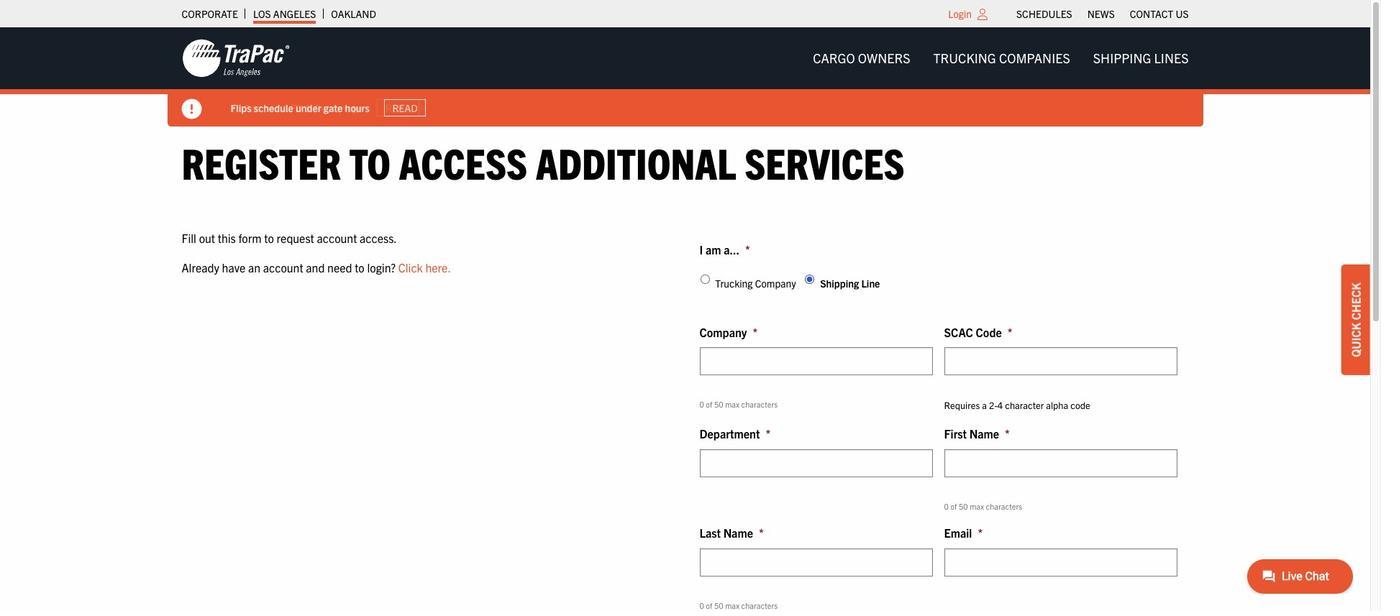 Task type: vqa. For each thing, say whether or not it's contained in the screenshot.
Contact
yes



Task type: locate. For each thing, give the bounding box(es) containing it.
1 vertical spatial characters
[[986, 501, 1022, 511]]

1 vertical spatial to
[[264, 231, 274, 245]]

fill
[[182, 231, 196, 245]]

1 vertical spatial 50
[[959, 501, 968, 511]]

trucking company
[[715, 277, 796, 290]]

banner
[[0, 27, 1381, 127]]

0
[[700, 400, 704, 410], [944, 501, 949, 511], [700, 601, 704, 611]]

0 vertical spatial company
[[755, 277, 796, 290]]

2 vertical spatial 50
[[714, 601, 723, 611]]

login link
[[948, 7, 972, 20]]

1 vertical spatial menu bar
[[801, 44, 1200, 73]]

demurrage
[[314, 101, 363, 114]]

1 horizontal spatial shipping
[[1093, 50, 1151, 66]]

2-
[[989, 400, 998, 412]]

0 horizontal spatial account
[[263, 261, 303, 275]]

register to access additional services main content
[[167, 136, 1203, 611]]

trucking companies link
[[922, 44, 1082, 73]]

register to access additional services
[[182, 136, 905, 188]]

owners
[[858, 50, 910, 66]]

0 vertical spatial menu bar
[[1009, 4, 1196, 24]]

max
[[725, 400, 740, 410], [970, 501, 984, 511], [725, 601, 740, 611]]

* right code
[[1008, 325, 1013, 339]]

and
[[306, 261, 325, 275]]

1 horizontal spatial account
[[317, 231, 357, 245]]

company down trucking company radio
[[700, 325, 747, 339]]

los angeles link
[[253, 4, 316, 24]]

1 vertical spatial shipping
[[820, 277, 859, 290]]

1 vertical spatial 0
[[944, 501, 949, 511]]

1 vertical spatial trucking
[[715, 277, 753, 290]]

1 vertical spatial account
[[263, 261, 303, 275]]

trucking right trucking company radio
[[715, 277, 753, 290]]

0 vertical spatial name
[[970, 427, 999, 441]]

1 read from the left
[[385, 101, 411, 114]]

1 read link from the left
[[377, 99, 419, 117]]

name for last name
[[723, 526, 753, 541]]

0 vertical spatial 50
[[714, 400, 723, 410]]

shipping
[[1093, 50, 1151, 66], [820, 277, 859, 290]]

cargo owners
[[813, 50, 910, 66]]

account
[[317, 231, 357, 245], [263, 261, 303, 275]]

2 read link from the left
[[384, 99, 426, 117]]

menu bar containing schedules
[[1009, 4, 1196, 24]]

0 vertical spatial account
[[317, 231, 357, 245]]

0 horizontal spatial shipping
[[820, 277, 859, 290]]

Trucking Company radio
[[700, 275, 710, 284]]

corporate
[[182, 7, 238, 20]]

code
[[1071, 400, 1090, 412]]

trucking inside register to access additional services 'main content'
[[715, 277, 753, 290]]

los angeles
[[253, 7, 316, 20]]

1 vertical spatial of
[[951, 501, 957, 511]]

1 horizontal spatial company
[[755, 277, 796, 290]]

2 vertical spatial of
[[706, 601, 713, 611]]

name right last
[[723, 526, 753, 541]]

trucking companies
[[933, 50, 1070, 66]]

1 horizontal spatial trucking
[[933, 50, 996, 66]]

2 vertical spatial 0 of 50 max characters
[[700, 601, 778, 611]]

angeles
[[273, 7, 316, 20]]

cargo
[[813, 50, 855, 66]]

click
[[398, 261, 423, 275]]

last name *
[[700, 526, 764, 541]]

character
[[1005, 400, 1044, 412]]

shipping lines
[[1093, 50, 1189, 66]]

lines
[[1154, 50, 1189, 66]]

read link for flips schedule under gate hours
[[384, 99, 426, 117]]

trucking for trucking company
[[715, 277, 753, 290]]

quick
[[1349, 323, 1363, 357]]

company *
[[700, 325, 758, 339]]

trucking down login link
[[933, 50, 996, 66]]

2 vertical spatial to
[[355, 261, 365, 275]]

None text field
[[700, 449, 933, 478], [944, 449, 1177, 478], [700, 449, 933, 478], [944, 449, 1177, 478]]

solid image
[[182, 99, 202, 119]]

0 horizontal spatial name
[[723, 526, 753, 541]]

shipping inside register to access additional services 'main content'
[[820, 277, 859, 290]]

account up the need
[[317, 231, 357, 245]]

read
[[385, 101, 411, 114], [392, 101, 418, 114]]

shipping line
[[820, 277, 880, 290]]

50
[[714, 400, 723, 410], [959, 501, 968, 511], [714, 601, 723, 611]]

1 vertical spatial max
[[970, 501, 984, 511]]

to down hours
[[349, 136, 391, 188]]

here.
[[425, 261, 451, 275]]

company left shipping line option
[[755, 277, 796, 290]]

shipping right shipping line option
[[820, 277, 859, 290]]

fill out this form to request account access.
[[182, 231, 397, 245]]

of
[[706, 400, 713, 410], [951, 501, 957, 511], [706, 601, 713, 611]]

0 vertical spatial shipping
[[1093, 50, 1151, 66]]

trucking inside 'trucking companies' link
[[933, 50, 996, 66]]

quick check
[[1349, 283, 1363, 357]]

shipping down news link
[[1093, 50, 1151, 66]]

schedules
[[1017, 7, 1072, 20]]

0 vertical spatial trucking
[[933, 50, 996, 66]]

2 read from the left
[[392, 101, 418, 114]]

name down the a
[[970, 427, 999, 441]]

characters for first name *
[[986, 501, 1022, 511]]

1 horizontal spatial name
[[970, 427, 999, 441]]

0 horizontal spatial trucking
[[715, 277, 753, 290]]

2 vertical spatial characters
[[741, 601, 778, 611]]

corporate link
[[182, 4, 238, 24]]

1 vertical spatial 0 of 50 max characters
[[944, 501, 1022, 511]]

of for company
[[706, 400, 713, 410]]

menu bar containing cargo owners
[[801, 44, 1200, 73]]

2 vertical spatial 0
[[700, 601, 704, 611]]

*
[[745, 242, 750, 257], [753, 325, 758, 339], [1008, 325, 1013, 339], [766, 427, 771, 441], [1005, 427, 1010, 441], [759, 526, 764, 541], [978, 526, 983, 541]]

* right department
[[766, 427, 771, 441]]

schedules link
[[1017, 4, 1072, 24]]

trapac.com
[[231, 101, 282, 114]]

to right the need
[[355, 261, 365, 275]]

contact us link
[[1130, 4, 1189, 24]]

2 vertical spatial max
[[725, 601, 740, 611]]

0 vertical spatial 0
[[700, 400, 704, 410]]

lfd
[[285, 101, 303, 114]]

0 vertical spatial 0 of 50 max characters
[[700, 400, 778, 410]]

50 for last
[[714, 601, 723, 611]]

scac code *
[[944, 325, 1013, 339]]

additional
[[536, 136, 736, 188]]

account right an
[[263, 261, 303, 275]]

menu bar
[[1009, 4, 1196, 24], [801, 44, 1200, 73]]

contact us
[[1130, 7, 1189, 20]]

characters for last name *
[[741, 601, 778, 611]]

0 vertical spatial of
[[706, 400, 713, 410]]

company
[[755, 277, 796, 290], [700, 325, 747, 339]]

to
[[349, 136, 391, 188], [264, 231, 274, 245], [355, 261, 365, 275]]

1 vertical spatial company
[[700, 325, 747, 339]]

None text field
[[700, 348, 933, 376], [944, 348, 1177, 376], [700, 549, 933, 577], [944, 549, 1177, 577], [700, 348, 933, 376], [944, 348, 1177, 376], [700, 549, 933, 577], [944, 549, 1177, 577]]

0 vertical spatial characters
[[741, 400, 778, 410]]

companies
[[999, 50, 1070, 66]]

to right form
[[264, 231, 274, 245]]

login
[[948, 7, 972, 20]]

menu bar inside 'banner'
[[801, 44, 1200, 73]]

0 for company
[[700, 400, 704, 410]]

need
[[327, 261, 352, 275]]

4
[[998, 400, 1003, 412]]

code
[[976, 325, 1002, 339]]

0 of 50 max characters
[[700, 400, 778, 410], [944, 501, 1022, 511], [700, 601, 778, 611]]

1 vertical spatial name
[[723, 526, 753, 541]]

name
[[970, 427, 999, 441], [723, 526, 753, 541]]

alpha
[[1046, 400, 1068, 412]]

email
[[944, 526, 972, 541]]

0 vertical spatial max
[[725, 400, 740, 410]]

light image
[[978, 9, 988, 20]]

a...
[[724, 242, 740, 257]]

an
[[248, 261, 260, 275]]

read link
[[377, 99, 419, 117], [384, 99, 426, 117]]

0 of 50 max characters for last name
[[700, 601, 778, 611]]

access
[[399, 136, 527, 188]]

characters
[[741, 400, 778, 410], [986, 501, 1022, 511], [741, 601, 778, 611]]

i am a... *
[[700, 242, 750, 257]]



Task type: describe. For each thing, give the bounding box(es) containing it.
register
[[182, 136, 341, 188]]

schedule
[[254, 101, 293, 114]]

0 vertical spatial to
[[349, 136, 391, 188]]

requires
[[944, 400, 980, 412]]

already
[[182, 261, 219, 275]]

* down trucking company
[[753, 325, 758, 339]]

cargo owners link
[[801, 44, 922, 73]]

trapac.com lfd & demurrage
[[231, 101, 363, 114]]

department
[[700, 427, 760, 441]]

access.
[[360, 231, 397, 245]]

* right last
[[759, 526, 764, 541]]

trucking for trucking companies
[[933, 50, 996, 66]]

of for first
[[951, 501, 957, 511]]

read for flips schedule under gate hours
[[392, 101, 418, 114]]

max for first
[[970, 501, 984, 511]]

shipping for shipping line
[[820, 277, 859, 290]]

form
[[238, 231, 262, 245]]

first
[[944, 427, 967, 441]]

us
[[1176, 7, 1189, 20]]

name for first name
[[970, 427, 999, 441]]

* right a...
[[745, 242, 750, 257]]

out
[[199, 231, 215, 245]]

read link for trapac.com lfd & demurrage
[[377, 99, 419, 117]]

shipping lines link
[[1082, 44, 1200, 73]]

am
[[706, 242, 721, 257]]

max for last
[[725, 601, 740, 611]]

of for last
[[706, 601, 713, 611]]

request
[[277, 231, 314, 245]]

have
[[222, 261, 246, 275]]

shipping for shipping lines
[[1093, 50, 1151, 66]]

0 horizontal spatial company
[[700, 325, 747, 339]]

Shipping Line radio
[[805, 275, 815, 284]]

banner containing cargo owners
[[0, 27, 1381, 127]]

0 of 50 max characters for company
[[700, 400, 778, 410]]

line
[[861, 277, 880, 290]]

news link
[[1087, 4, 1115, 24]]

login?
[[367, 261, 396, 275]]

under
[[296, 101, 321, 114]]

already have an account and need to login? click here.
[[182, 261, 451, 275]]

first name *
[[944, 427, 1010, 441]]

max for company
[[725, 400, 740, 410]]

los
[[253, 7, 271, 20]]

hours
[[345, 101, 370, 114]]

requires a 2-4 character alpha code
[[944, 400, 1090, 412]]

* down requires a 2-4 character alpha code
[[1005, 427, 1010, 441]]

click here. link
[[398, 261, 451, 275]]

read for trapac.com lfd & demurrage
[[385, 101, 411, 114]]

characters for company *
[[741, 400, 778, 410]]

flips
[[231, 101, 251, 114]]

last
[[700, 526, 721, 541]]

news
[[1087, 7, 1115, 20]]

services
[[745, 136, 905, 188]]

50 for first
[[959, 501, 968, 511]]

scac
[[944, 325, 973, 339]]

department *
[[700, 427, 771, 441]]

50 for company
[[714, 400, 723, 410]]

contact
[[1130, 7, 1174, 20]]

0 of 50 max characters for first name
[[944, 501, 1022, 511]]

oakland link
[[331, 4, 376, 24]]

i
[[700, 242, 703, 257]]

0 for first name
[[944, 501, 949, 511]]

oakland
[[331, 7, 376, 20]]

check
[[1349, 283, 1363, 320]]

email *
[[944, 526, 983, 541]]

quick check link
[[1342, 265, 1370, 375]]

los angeles image
[[182, 38, 290, 78]]

this
[[218, 231, 236, 245]]

0 for last name
[[700, 601, 704, 611]]

gate
[[324, 101, 343, 114]]

a
[[982, 400, 987, 412]]

flips schedule under gate hours
[[231, 101, 370, 114]]

* right 'email'
[[978, 526, 983, 541]]

&
[[305, 101, 312, 114]]



